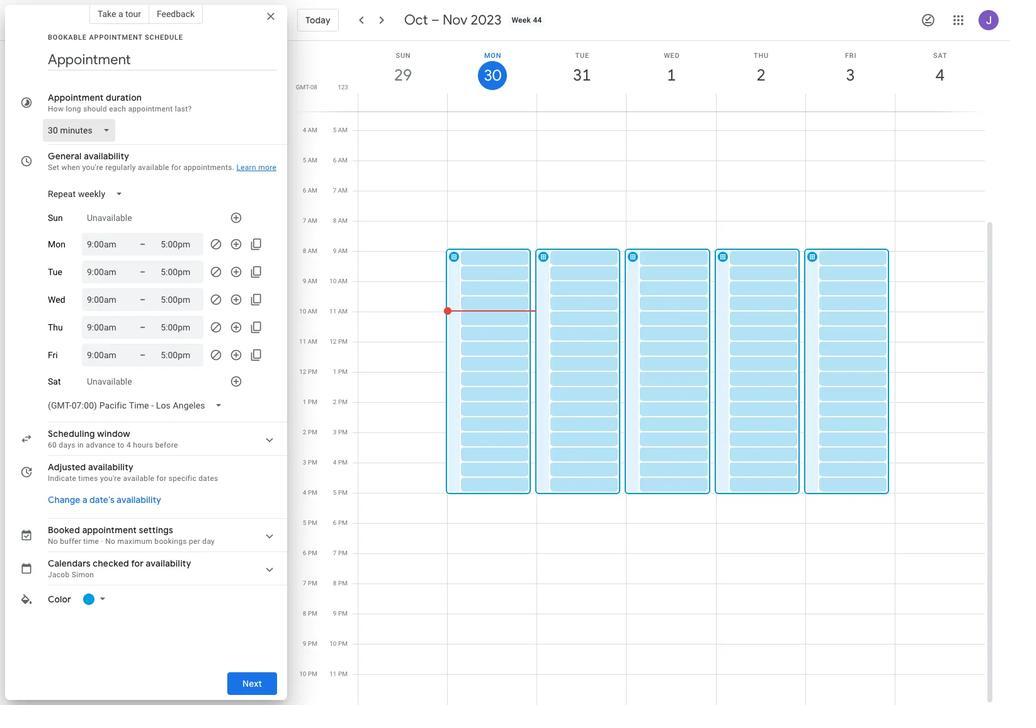 Task type: describe. For each thing, give the bounding box(es) containing it.
– right oct
[[431, 11, 440, 29]]

1 horizontal spatial 2 pm
[[333, 399, 348, 406]]

0 horizontal spatial 5 am
[[303, 157, 318, 164]]

Start time on Thursdays text field
[[87, 320, 125, 335]]

0 horizontal spatial 10 am
[[299, 308, 318, 315]]

1 vertical spatial 7 am
[[303, 217, 318, 224]]

3 column header
[[806, 41, 896, 112]]

0 horizontal spatial 12 pm
[[299, 369, 318, 375]]

1 vertical spatial 1 pm
[[303, 399, 318, 406]]

0 vertical spatial 11 am
[[330, 308, 348, 315]]

31
[[572, 65, 591, 86]]

0 horizontal spatial 12
[[299, 369, 306, 375]]

time
[[83, 537, 99, 546]]

today
[[306, 14, 331, 26]]

buffer
[[60, 537, 81, 546]]

2 vertical spatial 2
[[303, 429, 306, 436]]

2 vertical spatial 11
[[330, 671, 337, 678]]

60
[[48, 441, 57, 450]]

0 vertical spatial 8 pm
[[333, 580, 348, 587]]

calendars checked for availability jacob simon
[[48, 558, 191, 580]]

regularly
[[105, 163, 136, 172]]

times
[[78, 474, 98, 483]]

last?
[[175, 105, 192, 113]]

dates
[[199, 474, 218, 483]]

for inside calendars checked for availability jacob simon
[[131, 558, 144, 570]]

take a tour
[[98, 9, 141, 19]]

week 44
[[512, 16, 542, 25]]

bookings
[[155, 537, 187, 546]]

1 horizontal spatial 10 pm
[[330, 641, 348, 648]]

for inside adjusted availability indicate times you're available for specific dates
[[157, 474, 167, 483]]

mon for mon
[[48, 239, 65, 249]]

sun 29
[[393, 52, 411, 86]]

availability inside calendars checked for availability jacob simon
[[146, 558, 191, 570]]

1 horizontal spatial 7 am
[[333, 187, 348, 194]]

oct – nov 2023
[[404, 11, 502, 29]]

11 pm
[[330, 671, 348, 678]]

general
[[48, 151, 82, 162]]

0 horizontal spatial 11 am
[[299, 338, 318, 345]]

End time on Mondays text field
[[161, 237, 199, 252]]

2 vertical spatial 1
[[303, 399, 306, 406]]

per
[[189, 537, 200, 546]]

31 column header
[[537, 41, 627, 112]]

learn
[[236, 163, 256, 172]]

indicate
[[48, 474, 76, 483]]

general availability set when you're regularly available for appointments. learn more
[[48, 151, 277, 172]]

availability inside adjusted availability indicate times you're available for specific dates
[[88, 462, 134, 473]]

1 horizontal spatial 3
[[333, 429, 337, 436]]

checked
[[93, 558, 129, 570]]

·
[[101, 537, 103, 546]]

4 column header
[[895, 41, 985, 112]]

next
[[242, 679, 262, 690]]

thursday, november 2 element
[[747, 61, 776, 90]]

change
[[48, 495, 80, 506]]

tour
[[125, 9, 141, 19]]

0 vertical spatial 11
[[330, 308, 337, 315]]

next button
[[227, 669, 277, 699]]

1 horizontal spatial 1
[[333, 369, 337, 375]]

take a tour button
[[89, 4, 149, 24]]

scheduling
[[48, 428, 95, 440]]

0 vertical spatial 9 pm
[[333, 610, 348, 617]]

available inside adjusted availability indicate times you're available for specific dates
[[123, 474, 155, 483]]

44
[[533, 16, 542, 25]]

tuesday, october 31 element
[[568, 61, 597, 90]]

booked
[[48, 525, 80, 536]]

friday, november 3 element
[[836, 61, 865, 90]]

Start time on Mondays text field
[[87, 237, 125, 252]]

thu for thu 2
[[754, 52, 769, 60]]

jacob
[[48, 571, 70, 580]]

simon
[[72, 571, 94, 580]]

settings
[[139, 525, 173, 536]]

bookable
[[48, 33, 87, 42]]

1 vertical spatial 10 pm
[[299, 671, 318, 678]]

hours
[[133, 441, 153, 450]]

4 am
[[303, 127, 318, 134]]

appointment
[[48, 92, 104, 103]]

1 horizontal spatial 5 pm
[[333, 490, 348, 496]]

appointment duration how long should each appointment last?
[[48, 92, 192, 113]]

maximum
[[117, 537, 153, 546]]

today button
[[297, 5, 339, 35]]

scheduling window 60 days in advance to 4 hours before
[[48, 428, 178, 450]]

tue 31
[[572, 52, 591, 86]]

1 horizontal spatial 6 am
[[333, 157, 348, 164]]

appointment
[[89, 33, 143, 42]]

when
[[61, 163, 80, 172]]

fri for fri 3
[[845, 52, 857, 60]]

0 vertical spatial 7 pm
[[333, 550, 348, 557]]

End time on Fridays text field
[[161, 348, 199, 363]]

take
[[98, 9, 116, 19]]

3 inside the fri 3
[[846, 65, 855, 86]]

0 vertical spatial 3 pm
[[333, 429, 348, 436]]

0 horizontal spatial 9 am
[[303, 278, 318, 285]]

color
[[48, 594, 71, 605]]

a for change
[[82, 495, 87, 506]]

booked appointment settings no buffer time · no maximum bookings per day
[[48, 525, 215, 546]]

feedback button
[[149, 4, 203, 24]]

1 horizontal spatial 12 pm
[[330, 338, 348, 345]]

thu 2
[[754, 52, 769, 86]]

grid containing 29
[[292, 41, 995, 706]]

saturday, november 4 element
[[926, 61, 955, 90]]

sat for sat 4
[[934, 52, 948, 60]]

1 vertical spatial 9 pm
[[303, 641, 318, 648]]

set
[[48, 163, 59, 172]]

0 vertical spatial 4 pm
[[333, 459, 348, 466]]

change a date's availability button
[[43, 489, 166, 512]]

wed for wed 1
[[664, 52, 680, 60]]

days
[[59, 441, 75, 450]]

1 horizontal spatial 8 am
[[333, 217, 348, 224]]

in
[[77, 441, 84, 450]]

1 vertical spatial 2 pm
[[303, 429, 318, 436]]

123
[[338, 84, 348, 91]]

sunday, october 29 element
[[389, 61, 418, 90]]

long
[[66, 105, 81, 113]]

30
[[483, 66, 501, 86]]

availability inside 'general availability set when you're regularly available for appointments. learn more'
[[84, 151, 129, 162]]

wed for wed
[[48, 295, 65, 305]]

Add title text field
[[48, 50, 277, 69]]

End time on Wednesdays text field
[[161, 292, 199, 307]]

2 no from the left
[[105, 537, 115, 546]]

1 no from the left
[[48, 537, 58, 546]]

– for tue
[[140, 267, 146, 277]]

1 vertical spatial 11
[[299, 338, 306, 345]]

1 horizontal spatial 12
[[330, 338, 337, 345]]

4 inside sat 4
[[935, 65, 944, 86]]

0 vertical spatial 1 pm
[[333, 369, 348, 375]]

0 horizontal spatial 7 pm
[[303, 580, 318, 587]]

mon 30
[[483, 52, 502, 86]]

End time on Tuesdays text field
[[161, 265, 199, 280]]

should
[[83, 105, 107, 113]]

nov
[[443, 11, 468, 29]]

Start time on Tuesdays text field
[[87, 265, 125, 280]]



Task type: vqa. For each thing, say whether or not it's contained in the screenshot.


Task type: locate. For each thing, give the bounding box(es) containing it.
1 horizontal spatial 5 am
[[333, 127, 348, 134]]

2 vertical spatial 3
[[303, 459, 306, 466]]

for
[[171, 163, 181, 172], [157, 474, 167, 483], [131, 558, 144, 570]]

0 horizontal spatial fri
[[48, 350, 58, 360]]

4 pm
[[333, 459, 348, 466], [303, 490, 318, 496]]

no down booked
[[48, 537, 58, 546]]

sat 4
[[934, 52, 948, 86]]

1 horizontal spatial 3 pm
[[333, 429, 348, 436]]

1 vertical spatial 9 am
[[303, 278, 318, 285]]

learn more link
[[236, 163, 277, 172]]

available inside 'general availability set when you're regularly available for appointments. learn more'
[[138, 163, 169, 172]]

duration
[[106, 92, 142, 103]]

a inside take a tour button
[[118, 9, 123, 19]]

sun inside 'sun 29'
[[396, 52, 411, 60]]

for left appointments.
[[171, 163, 181, 172]]

sun
[[396, 52, 411, 60], [48, 213, 63, 223]]

1 vertical spatial sun
[[48, 213, 63, 223]]

3 pm
[[333, 429, 348, 436], [303, 459, 318, 466]]

0 vertical spatial 5 pm
[[333, 490, 348, 496]]

1 horizontal spatial fri
[[845, 52, 857, 60]]

appointment up ·
[[82, 525, 137, 536]]

wednesday, november 1 element
[[657, 61, 686, 90]]

unavailable for sat
[[87, 377, 132, 387]]

12 pm
[[330, 338, 348, 345], [299, 369, 318, 375]]

available down hours
[[123, 474, 155, 483]]

1 vertical spatial 6 am
[[303, 187, 318, 194]]

you're for general
[[82, 163, 103, 172]]

0 horizontal spatial 10 pm
[[299, 671, 318, 678]]

thu up thursday, november 2 element
[[754, 52, 769, 60]]

sun up 29
[[396, 52, 411, 60]]

5 am
[[333, 127, 348, 134], [303, 157, 318, 164]]

monday, october 30, today element
[[478, 61, 507, 90]]

1 horizontal spatial sun
[[396, 52, 411, 60]]

date's
[[90, 495, 115, 506]]

a
[[118, 9, 123, 19], [82, 495, 87, 506]]

6 am
[[333, 157, 348, 164], [303, 187, 318, 194]]

2 column header
[[716, 41, 806, 112]]

more
[[258, 163, 277, 172]]

wed up wednesday, november 1 element
[[664, 52, 680, 60]]

2 horizontal spatial for
[[171, 163, 181, 172]]

bookable appointment schedule
[[48, 33, 183, 42]]

1 horizontal spatial wed
[[664, 52, 680, 60]]

for down maximum
[[131, 558, 144, 570]]

0 vertical spatial wed
[[664, 52, 680, 60]]

feedback
[[157, 9, 195, 19]]

None field
[[43, 119, 120, 142], [43, 183, 133, 205], [43, 394, 233, 417], [43, 119, 120, 142], [43, 183, 133, 205], [43, 394, 233, 417]]

10 am
[[330, 278, 348, 285], [299, 308, 318, 315]]

wed left start time on wednesdays 'text box'
[[48, 295, 65, 305]]

thu for thu
[[48, 323, 63, 333]]

0 horizontal spatial mon
[[48, 239, 65, 249]]

3
[[846, 65, 855, 86], [333, 429, 337, 436], [303, 459, 306, 466]]

– right the start time on mondays 'text box'
[[140, 239, 146, 249]]

0 vertical spatial tue
[[576, 52, 590, 60]]

wed inside 1 column header
[[664, 52, 680, 60]]

change a date's availability
[[48, 495, 161, 506]]

6
[[333, 157, 337, 164], [303, 187, 306, 194], [333, 520, 337, 527], [303, 550, 306, 557]]

10 pm
[[330, 641, 348, 648], [299, 671, 318, 678]]

0 horizontal spatial 8 am
[[303, 248, 318, 255]]

1 vertical spatial thu
[[48, 323, 63, 333]]

oct
[[404, 11, 428, 29]]

fri up friday, november 3 element
[[845, 52, 857, 60]]

1 horizontal spatial a
[[118, 9, 123, 19]]

0 horizontal spatial 2 pm
[[303, 429, 318, 436]]

week
[[512, 16, 531, 25]]

1 horizontal spatial 7 pm
[[333, 550, 348, 557]]

fri 3
[[845, 52, 857, 86]]

1 column header
[[626, 41, 717, 112]]

mon left the start time on mondays 'text box'
[[48, 239, 65, 249]]

1 horizontal spatial sat
[[934, 52, 948, 60]]

1 vertical spatial 12 pm
[[299, 369, 318, 375]]

a for take
[[118, 9, 123, 19]]

tue inside tue 31
[[576, 52, 590, 60]]

0 horizontal spatial 6 pm
[[303, 550, 318, 557]]

0 vertical spatial 2
[[756, 65, 765, 86]]

you're for adjusted
[[100, 474, 121, 483]]

before
[[155, 441, 178, 450]]

each
[[109, 105, 126, 113]]

mon inside mon 30
[[484, 52, 502, 60]]

wed 1
[[664, 52, 680, 86]]

grid
[[292, 41, 995, 706]]

1 vertical spatial unavailable
[[87, 377, 132, 387]]

8
[[333, 217, 337, 224], [303, 248, 306, 255], [333, 580, 337, 587], [303, 610, 306, 617]]

fri inside 3 column header
[[845, 52, 857, 60]]

12
[[330, 338, 337, 345], [299, 369, 306, 375]]

0 vertical spatial 6 pm
[[333, 520, 348, 527]]

1 vertical spatial 6 pm
[[303, 550, 318, 557]]

1 horizontal spatial 9 pm
[[333, 610, 348, 617]]

29 column header
[[358, 41, 448, 112]]

availability down to
[[88, 462, 134, 473]]

tue for tue 31
[[576, 52, 590, 60]]

5 am right 4 am
[[333, 127, 348, 134]]

0 horizontal spatial 8 pm
[[303, 610, 318, 617]]

9
[[333, 248, 337, 255], [303, 278, 306, 285], [333, 610, 337, 617], [303, 641, 306, 648]]

you're
[[82, 163, 103, 172], [100, 474, 121, 483]]

schedule
[[145, 33, 183, 42]]

7 am
[[333, 187, 348, 194], [303, 217, 318, 224]]

1 vertical spatial 5 pm
[[303, 520, 318, 527]]

1 vertical spatial 3
[[333, 429, 337, 436]]

– right the start time on thursdays text box
[[140, 323, 146, 333]]

10
[[330, 278, 337, 285], [299, 308, 306, 315], [330, 641, 337, 648], [299, 671, 306, 678]]

2 horizontal spatial 2
[[756, 65, 765, 86]]

1 horizontal spatial 4 pm
[[333, 459, 348, 466]]

unavailable down the start time on fridays text box
[[87, 377, 132, 387]]

1 vertical spatial available
[[123, 474, 155, 483]]

window
[[97, 428, 130, 440]]

0 horizontal spatial 5 pm
[[303, 520, 318, 527]]

2 inside thu 2
[[756, 65, 765, 86]]

4
[[935, 65, 944, 86], [303, 127, 306, 134], [127, 441, 131, 450], [333, 459, 337, 466], [303, 490, 306, 496]]

specific
[[169, 474, 197, 483]]

you're inside 'general availability set when you're regularly available for appointments. learn more'
[[82, 163, 103, 172]]

a inside change a date's availability button
[[82, 495, 87, 506]]

1 horizontal spatial 10 am
[[330, 278, 348, 285]]

unavailable up the start time on mondays 'text box'
[[87, 213, 132, 223]]

availability up regularly
[[84, 151, 129, 162]]

gmt-
[[296, 84, 310, 91]]

appointment inside appointment duration how long should each appointment last?
[[128, 105, 173, 113]]

0 horizontal spatial 4 pm
[[303, 490, 318, 496]]

2
[[756, 65, 765, 86], [333, 399, 337, 406], [303, 429, 306, 436]]

0 horizontal spatial no
[[48, 537, 58, 546]]

1 horizontal spatial 1 pm
[[333, 369, 348, 375]]

1 unavailable from the top
[[87, 213, 132, 223]]

2 horizontal spatial 3
[[846, 65, 855, 86]]

1 vertical spatial a
[[82, 495, 87, 506]]

sun for sun
[[48, 213, 63, 223]]

1 vertical spatial sat
[[48, 377, 61, 387]]

adjusted availability indicate times you're available for specific dates
[[48, 462, 218, 483]]

0 vertical spatial thu
[[754, 52, 769, 60]]

for inside 'general availability set when you're regularly available for appointments. learn more'
[[171, 163, 181, 172]]

available right regularly
[[138, 163, 169, 172]]

– right start time on tuesdays text field
[[140, 267, 146, 277]]

1 vertical spatial you're
[[100, 474, 121, 483]]

2 pm
[[333, 399, 348, 406], [303, 429, 318, 436]]

0 horizontal spatial 3 pm
[[303, 459, 318, 466]]

appointments.
[[183, 163, 234, 172]]

0 horizontal spatial thu
[[48, 323, 63, 333]]

0 horizontal spatial for
[[131, 558, 144, 570]]

30 column header
[[447, 41, 538, 112]]

1 vertical spatial 5 am
[[303, 157, 318, 164]]

0 vertical spatial sun
[[396, 52, 411, 60]]

0 vertical spatial available
[[138, 163, 169, 172]]

tue
[[576, 52, 590, 60], [48, 267, 62, 277]]

1 horizontal spatial 8 pm
[[333, 580, 348, 587]]

Start time on Wednesdays text field
[[87, 292, 125, 307]]

appointment inside booked appointment settings no buffer time · no maximum bookings per day
[[82, 525, 137, 536]]

0 vertical spatial 6 am
[[333, 157, 348, 164]]

0 vertical spatial you're
[[82, 163, 103, 172]]

advance
[[86, 441, 115, 450]]

1 horizontal spatial for
[[157, 474, 167, 483]]

availability down adjusted availability indicate times you're available for specific dates
[[117, 495, 161, 506]]

1 vertical spatial 10 am
[[299, 308, 318, 315]]

8 pm
[[333, 580, 348, 587], [303, 610, 318, 617]]

End time on Thursdays text field
[[161, 320, 199, 335]]

0 vertical spatial 10 pm
[[330, 641, 348, 648]]

sat up saturday, november 4 element
[[934, 52, 948, 60]]

to
[[117, 441, 125, 450]]

day
[[202, 537, 215, 546]]

– for thu
[[140, 323, 146, 333]]

availability inside button
[[117, 495, 161, 506]]

gmt-08
[[296, 84, 318, 91]]

unavailable
[[87, 213, 132, 223], [87, 377, 132, 387]]

sun for sun 29
[[396, 52, 411, 60]]

– for wed
[[140, 295, 146, 305]]

1 vertical spatial 2
[[333, 399, 337, 406]]

0 vertical spatial sat
[[934, 52, 948, 60]]

1 horizontal spatial 9 am
[[333, 248, 348, 255]]

1 horizontal spatial 6 pm
[[333, 520, 348, 527]]

mon up monday, october 30, today element
[[484, 52, 502, 60]]

thu left the start time on thursdays text box
[[48, 323, 63, 333]]

2 unavailable from the top
[[87, 377, 132, 387]]

you're right when
[[82, 163, 103, 172]]

sat inside 4 'column header'
[[934, 52, 948, 60]]

no
[[48, 537, 58, 546], [105, 537, 115, 546]]

4 inside the scheduling window 60 days in advance to 4 hours before
[[127, 441, 131, 450]]

Start time on Fridays text field
[[87, 348, 125, 363]]

0 horizontal spatial 3
[[303, 459, 306, 466]]

mon for mon 30
[[484, 52, 502, 60]]

tue left start time on tuesdays text field
[[48, 267, 62, 277]]

fri for fri
[[48, 350, 58, 360]]

0 vertical spatial 12
[[330, 338, 337, 345]]

0 horizontal spatial 7 am
[[303, 217, 318, 224]]

calendars
[[48, 558, 91, 570]]

adjusted
[[48, 462, 86, 473]]

am
[[308, 127, 318, 134], [338, 127, 348, 134], [308, 157, 318, 164], [338, 157, 348, 164], [308, 187, 318, 194], [338, 187, 348, 194], [308, 217, 318, 224], [338, 217, 348, 224], [308, 248, 318, 255], [338, 248, 348, 255], [308, 278, 318, 285], [338, 278, 348, 285], [308, 308, 318, 315], [338, 308, 348, 315], [308, 338, 318, 345]]

1
[[667, 65, 676, 86], [333, 369, 337, 375], [303, 399, 306, 406]]

1 horizontal spatial no
[[105, 537, 115, 546]]

tue up the 31
[[576, 52, 590, 60]]

sun down 'set'
[[48, 213, 63, 223]]

you're up change a date's availability button
[[100, 474, 121, 483]]

08
[[310, 84, 318, 91]]

appointment down duration
[[128, 105, 173, 113]]

0 horizontal spatial 9 pm
[[303, 641, 318, 648]]

1 vertical spatial 12
[[299, 369, 306, 375]]

how
[[48, 105, 64, 113]]

0 vertical spatial 10 am
[[330, 278, 348, 285]]

29
[[393, 65, 411, 86]]

1 vertical spatial fri
[[48, 350, 58, 360]]

1 vertical spatial 1
[[333, 369, 337, 375]]

1 vertical spatial 8 pm
[[303, 610, 318, 617]]

– for fri
[[140, 350, 146, 360]]

0 vertical spatial a
[[118, 9, 123, 19]]

1 horizontal spatial mon
[[484, 52, 502, 60]]

10 pm left 11 pm
[[299, 671, 318, 678]]

a left tour
[[118, 9, 123, 19]]

8 am
[[333, 217, 348, 224], [303, 248, 318, 255]]

– for mon
[[140, 239, 146, 249]]

1 horizontal spatial 11 am
[[330, 308, 348, 315]]

fri left the start time on fridays text box
[[48, 350, 58, 360]]

for left specific
[[157, 474, 167, 483]]

1 vertical spatial 4 pm
[[303, 490, 318, 496]]

0 horizontal spatial sun
[[48, 213, 63, 223]]

1 vertical spatial wed
[[48, 295, 65, 305]]

0 horizontal spatial 6 am
[[303, 187, 318, 194]]

1 vertical spatial 3 pm
[[303, 459, 318, 466]]

5 am down 4 am
[[303, 157, 318, 164]]

you're inside adjusted availability indicate times you're available for specific dates
[[100, 474, 121, 483]]

availability down the bookings
[[146, 558, 191, 570]]

0 vertical spatial appointment
[[128, 105, 173, 113]]

thu
[[754, 52, 769, 60], [48, 323, 63, 333]]

5 pm
[[333, 490, 348, 496], [303, 520, 318, 527]]

– right the start time on fridays text box
[[140, 350, 146, 360]]

unavailable for sun
[[87, 213, 132, 223]]

a left "date's"
[[82, 495, 87, 506]]

availability
[[84, 151, 129, 162], [88, 462, 134, 473], [117, 495, 161, 506], [146, 558, 191, 570]]

11
[[330, 308, 337, 315], [299, 338, 306, 345], [330, 671, 337, 678]]

10 pm up 11 pm
[[330, 641, 348, 648]]

0 vertical spatial 12 pm
[[330, 338, 348, 345]]

no right ·
[[105, 537, 115, 546]]

tue for tue
[[48, 267, 62, 277]]

1 inside wed 1
[[667, 65, 676, 86]]

sat up scheduling
[[48, 377, 61, 387]]

1 horizontal spatial tue
[[576, 52, 590, 60]]

1 vertical spatial for
[[157, 474, 167, 483]]

sat for sat
[[48, 377, 61, 387]]

0 vertical spatial 2 pm
[[333, 399, 348, 406]]

–
[[431, 11, 440, 29], [140, 239, 146, 249], [140, 267, 146, 277], [140, 295, 146, 305], [140, 323, 146, 333], [140, 350, 146, 360]]

– left end time on wednesdays text field
[[140, 295, 146, 305]]

5
[[333, 127, 337, 134], [303, 157, 306, 164], [333, 490, 337, 496], [303, 520, 306, 527]]

thu inside 2 column header
[[754, 52, 769, 60]]

2023
[[471, 11, 502, 29]]

7
[[333, 187, 337, 194], [303, 217, 306, 224], [333, 550, 337, 557], [303, 580, 306, 587]]

0 horizontal spatial 1 pm
[[303, 399, 318, 406]]



